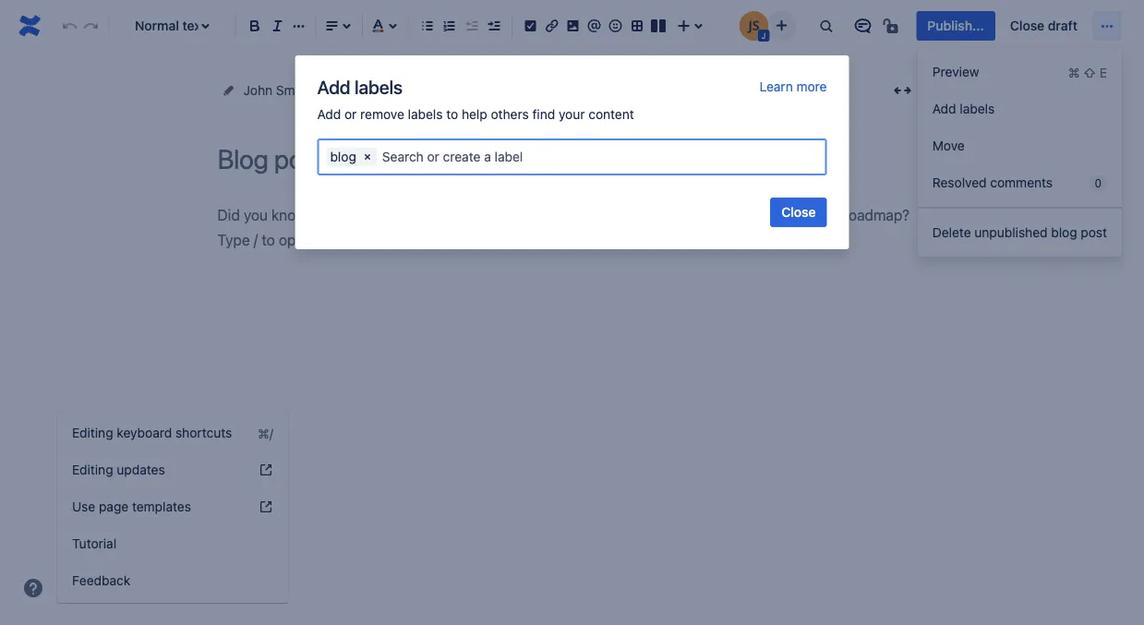 Task type: vqa. For each thing, say whether or not it's contained in the screenshot.
blog
yes



Task type: describe. For each thing, give the bounding box(es) containing it.
editing updates
[[72, 463, 165, 478]]

italic ⌘i image
[[267, 15, 289, 37]]

learn more
[[760, 79, 828, 94]]

blog
[[333, 83, 359, 98]]

john smith
[[244, 83, 311, 98]]

labels inside "button"
[[960, 101, 995, 116]]

group containing preview
[[918, 48, 1123, 207]]

1 horizontal spatial labels
[[408, 107, 443, 122]]

action item image
[[520, 15, 542, 37]]

mention image
[[584, 15, 606, 37]]

Blog post title text field
[[218, 144, 920, 175]]

add labels inside "button"
[[933, 101, 995, 116]]

link image
[[541, 15, 563, 37]]

learn more link
[[760, 78, 828, 96]]

resolved
[[933, 175, 987, 190]]

move button
[[918, 128, 1123, 164]]

blog link
[[333, 79, 359, 102]]

blog inside add labels dialog
[[330, 149, 357, 164]]

help image
[[22, 578, 44, 600]]

tutorial
[[72, 536, 117, 552]]

content
[[589, 107, 635, 122]]

0
[[1095, 177, 1102, 189]]

make page full-width image
[[892, 79, 914, 102]]

move
[[933, 138, 965, 153]]

add left or
[[317, 107, 341, 122]]

bullet list ⌘⇧8 image
[[417, 15, 439, 37]]

add image, video, or file image
[[562, 15, 585, 37]]

your
[[559, 107, 585, 122]]

help
[[462, 107, 488, 122]]

add labels inside dialog
[[317, 76, 403, 97]]

numbered list ⌘⇧7 image
[[439, 15, 461, 37]]

john smith link
[[244, 79, 311, 102]]

use
[[72, 499, 95, 515]]

e
[[1100, 64, 1108, 80]]

add labels dialog
[[295, 55, 850, 250]]

feedback button
[[57, 563, 288, 600]]

blog inside button
[[1052, 225, 1078, 240]]

publish...
[[928, 18, 985, 33]]

add labels button
[[918, 91, 1123, 128]]

smith
[[276, 83, 311, 98]]

feedback
[[72, 573, 130, 589]]

editing for editing keyboard shortcuts
[[72, 426, 113, 441]]

updates
[[117, 463, 165, 478]]

help image for editing updates
[[259, 463, 274, 478]]

0 horizontal spatial labels
[[355, 76, 403, 97]]

publish... button
[[917, 11, 996, 41]]

blog link
[[327, 148, 358, 166]]

john smith image
[[740, 11, 769, 41]]

add inside "button"
[[933, 101, 957, 116]]

table image
[[626, 15, 649, 37]]

post
[[1082, 225, 1108, 240]]

shortcuts
[[176, 426, 232, 441]]

menu containing preview
[[918, 48, 1123, 257]]

others
[[491, 107, 529, 122]]

learn
[[760, 79, 794, 94]]

outdent ⇧tab image
[[461, 15, 483, 37]]



Task type: locate. For each thing, give the bounding box(es) containing it.
close for close
[[782, 205, 816, 220]]

add labels up or
[[317, 76, 403, 97]]

2 help image from the top
[[259, 500, 274, 515]]

⌘ ⇧ e
[[1069, 64, 1108, 80]]

to
[[447, 107, 459, 122]]

add or remove labels to help others find your content
[[317, 107, 635, 122]]

more
[[797, 79, 828, 94]]

bold ⌘b image
[[244, 15, 266, 37]]

0 vertical spatial add labels
[[317, 76, 403, 97]]

confluence image
[[15, 11, 44, 41], [15, 11, 44, 41]]

blog
[[330, 149, 357, 164], [1052, 225, 1078, 240]]

john
[[244, 83, 273, 98]]

add labels down preview at the right top of page
[[933, 101, 995, 116]]

⇧
[[1084, 64, 1097, 80]]

editing for editing updates
[[72, 463, 113, 478]]

0 vertical spatial blog
[[330, 149, 357, 164]]

help image inside editing updates link
[[259, 463, 274, 478]]

delete unpublished blog post button
[[918, 214, 1123, 251]]

editing updates link
[[57, 452, 288, 489]]

Add labels text field
[[382, 148, 527, 166]]

1 editing from the top
[[72, 426, 113, 441]]

use page templates
[[72, 499, 191, 515]]

add up or
[[317, 76, 351, 97]]

⌘
[[1069, 64, 1081, 80]]

0 horizontal spatial add labels
[[317, 76, 403, 97]]

add labels
[[317, 76, 403, 97], [933, 101, 995, 116]]

editing up editing updates
[[72, 426, 113, 441]]

2 horizontal spatial labels
[[960, 101, 995, 116]]

1 horizontal spatial close
[[1011, 18, 1045, 33]]

use page templates link
[[57, 489, 288, 526]]

0 horizontal spatial blog
[[330, 149, 357, 164]]

close draft button
[[1000, 11, 1090, 41]]

close
[[1011, 18, 1045, 33], [782, 205, 816, 220]]

help image for use page templates
[[259, 500, 274, 515]]

keyboard
[[117, 426, 172, 441]]

tutorial button
[[57, 526, 288, 563]]

templates
[[132, 499, 191, 515]]

redo ⌘⇧z image
[[80, 15, 102, 37]]

close draft
[[1011, 18, 1078, 33]]

undo ⌘z image
[[59, 15, 81, 37]]

1 vertical spatial add labels
[[933, 101, 995, 116]]

2 editing from the top
[[72, 463, 113, 478]]

delete
[[933, 225, 972, 240]]

resolved comments
[[933, 175, 1054, 190]]

0 vertical spatial help image
[[259, 463, 274, 478]]

0 vertical spatial close
[[1011, 18, 1045, 33]]

more image
[[1097, 15, 1119, 37]]

comments
[[991, 175, 1054, 190]]

group
[[918, 48, 1123, 207]]

1 horizontal spatial blog
[[1052, 225, 1078, 240]]

labels left to
[[408, 107, 443, 122]]

close inside button
[[782, 205, 816, 220]]

preview
[[933, 64, 980, 79]]

layouts image
[[648, 15, 670, 37]]

close button
[[771, 198, 828, 227]]

help image inside use page templates link
[[259, 500, 274, 515]]

add
[[317, 76, 351, 97], [933, 101, 957, 116], [317, 107, 341, 122]]

move this blog image
[[221, 83, 236, 98]]

labels
[[355, 76, 403, 97], [960, 101, 995, 116], [408, 107, 443, 122]]

menu
[[918, 48, 1123, 257]]

add up the move
[[933, 101, 957, 116]]

0 vertical spatial editing
[[72, 426, 113, 441]]

blog left clear icon
[[330, 149, 357, 164]]

remove
[[361, 107, 405, 122]]

editing keyboard shortcuts
[[72, 426, 232, 441]]

help image
[[259, 463, 274, 478], [259, 500, 274, 515]]

draft
[[1049, 18, 1078, 33]]

indent tab image
[[483, 15, 505, 37]]

delete unpublished blog post
[[933, 225, 1108, 240]]

emoji image
[[605, 15, 627, 37]]

close inside button
[[1011, 18, 1045, 33]]

1 vertical spatial help image
[[259, 500, 274, 515]]

Main content area, start typing to enter text. text field
[[218, 202, 920, 253]]

or
[[345, 107, 357, 122]]

1 vertical spatial blog
[[1052, 225, 1078, 240]]

unpublished
[[975, 225, 1048, 240]]

1 horizontal spatial add labels
[[933, 101, 995, 116]]

editing
[[72, 426, 113, 441], [72, 463, 113, 478]]

blog left post
[[1052, 225, 1078, 240]]

labels up remove
[[355, 76, 403, 97]]

⌘/
[[258, 426, 274, 441]]

1 vertical spatial editing
[[72, 463, 113, 478]]

labels down preview at the right top of page
[[960, 101, 995, 116]]

find
[[533, 107, 556, 122]]

page
[[99, 499, 129, 515]]

close for close draft
[[1011, 18, 1045, 33]]

0 horizontal spatial close
[[782, 205, 816, 220]]

editing up "use"
[[72, 463, 113, 478]]

clear image
[[360, 150, 375, 164]]

1 vertical spatial close
[[782, 205, 816, 220]]

1 help image from the top
[[259, 463, 274, 478]]



